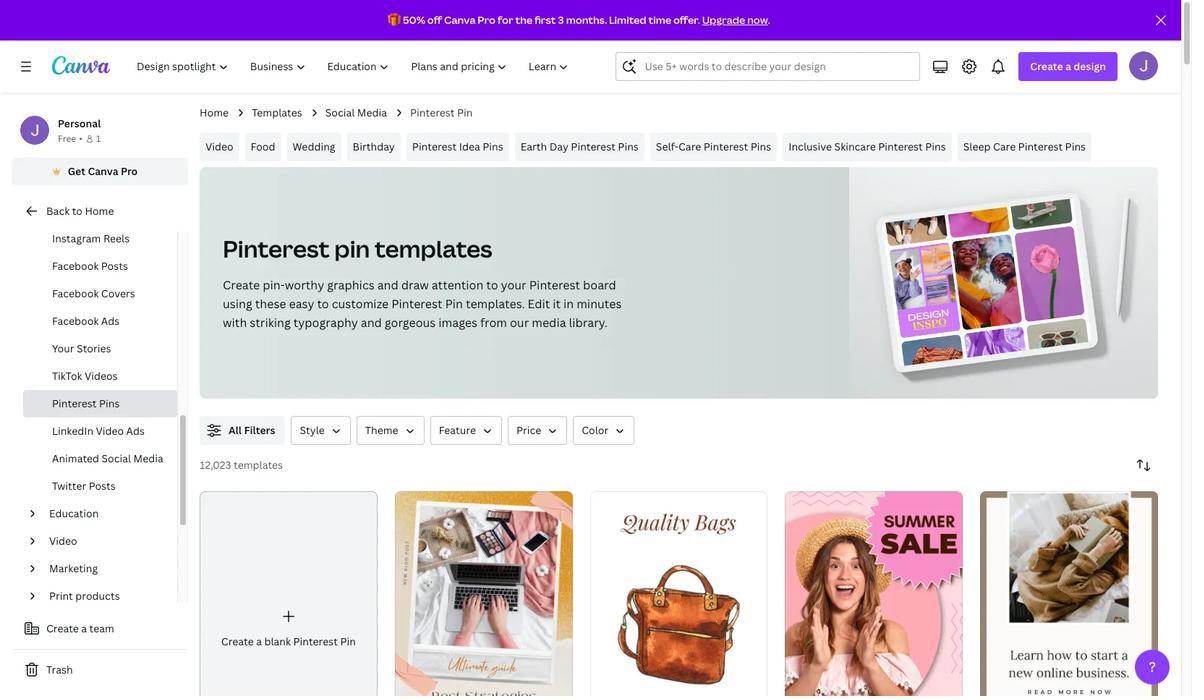 Task type: describe. For each thing, give the bounding box(es) containing it.
create for create a team
[[46, 621, 79, 635]]

summer outfit product sale promotion on pinterest image
[[785, 491, 963, 696]]

filters
[[244, 423, 275, 437]]

pin-
[[263, 277, 285, 293]]

animated
[[52, 451, 99, 465]]

Sort by button
[[1129, 451, 1158, 480]]

get
[[68, 164, 85, 178]]

templates
[[252, 106, 302, 119]]

self-care pinterest pins
[[656, 140, 771, 153]]

wedding link
[[287, 132, 341, 161]]

self-
[[656, 140, 679, 153]]

these
[[255, 296, 286, 312]]

video for video link to the right
[[205, 140, 233, 153]]

pinterest up "pin-"
[[223, 233, 330, 264]]

your
[[52, 341, 74, 355]]

from
[[480, 315, 507, 331]]

with
[[223, 315, 247, 331]]

pro inside button
[[121, 164, 138, 178]]

create a blank pinterest pin
[[221, 635, 356, 649]]

images
[[439, 315, 478, 331]]

2 vertical spatial to
[[317, 296, 329, 312]]

0 vertical spatial pin
[[457, 106, 473, 119]]

facebook for facebook covers
[[52, 287, 99, 300]]

pinterest pin
[[410, 106, 473, 119]]

facebook ads link
[[23, 307, 177, 335]]

a for blank
[[256, 635, 262, 649]]

earth
[[521, 140, 547, 153]]

1 horizontal spatial video link
[[200, 132, 239, 161]]

print
[[49, 589, 73, 603]]

back to home link
[[12, 197, 188, 226]]

facebook for facebook ads
[[52, 314, 99, 328]]

twitter posts link
[[23, 472, 177, 500]]

price
[[517, 423, 541, 437]]

your stories
[[52, 341, 111, 355]]

pinterest right blank
[[293, 635, 338, 649]]

education
[[49, 506, 99, 520]]

posts for twitter posts
[[89, 479, 116, 493]]

pinterest pins
[[52, 396, 120, 410]]

style
[[300, 423, 325, 437]]

gorgeous
[[385, 315, 436, 331]]

the
[[515, 13, 533, 27]]

0 vertical spatial home
[[200, 106, 229, 119]]

facebook covers link
[[23, 280, 177, 307]]

pins for earth day pinterest pins
[[618, 140, 639, 153]]

it
[[553, 296, 561, 312]]

pinterest up "linkedin"
[[52, 396, 97, 410]]

create for create pin-worthy graphics and draw attention to your pinterest board using these easy to customize pinterest pin templates. edit it in minutes with striking typography and gorgeous images from our media library.
[[223, 277, 260, 293]]

social media
[[325, 106, 387, 119]]

0 vertical spatial social
[[325, 106, 355, 119]]

in
[[564, 296, 574, 312]]

self-care pinterest pins link
[[650, 132, 777, 161]]

ads inside linkedin video ads link
[[126, 424, 145, 438]]

pins for sleep care pinterest pins
[[1065, 140, 1086, 153]]

your stories link
[[23, 335, 177, 362]]

0 horizontal spatial home
[[85, 204, 114, 218]]

off
[[427, 13, 442, 27]]

create a blank pinterest pin link
[[200, 491, 378, 696]]

1 vertical spatial and
[[361, 315, 382, 331]]

marketing
[[49, 561, 98, 575]]

draw
[[401, 277, 429, 293]]

pinterest right the day
[[571, 140, 616, 153]]

minutes
[[577, 296, 622, 312]]

theme button
[[357, 416, 424, 445]]

create pin-worthy graphics and draw attention to your pinterest board using these easy to customize pinterest pin templates. edit it in minutes with striking typography and gorgeous images from our media library.
[[223, 277, 622, 331]]

theme
[[365, 423, 398, 437]]

tiktok videos link
[[23, 362, 177, 390]]

•
[[79, 132, 82, 145]]

library.
[[569, 315, 608, 331]]

1 horizontal spatial canva
[[444, 13, 476, 27]]

free •
[[58, 132, 82, 145]]

social media link
[[325, 105, 387, 121]]

board
[[583, 277, 616, 293]]

pinterest right self-
[[704, 140, 748, 153]]

easy
[[289, 296, 314, 312]]

feature
[[439, 423, 476, 437]]

inclusive skincare pinterest pins
[[789, 140, 946, 153]]

top level navigation element
[[127, 52, 581, 81]]

0 vertical spatial pro
[[478, 13, 496, 27]]

50%
[[403, 13, 425, 27]]

create a team button
[[12, 614, 188, 643]]

wedding
[[293, 140, 335, 153]]

print products
[[49, 589, 120, 603]]

our
[[510, 315, 529, 331]]

food
[[251, 140, 275, 153]]

0 horizontal spatial video link
[[43, 527, 169, 555]]

limited
[[609, 13, 647, 27]]

canva inside button
[[88, 164, 118, 178]]

facebook posts
[[52, 259, 128, 273]]

pinterest right skincare on the top of page
[[879, 140, 923, 153]]

create for create a blank pinterest pin
[[221, 635, 254, 649]]

skincare
[[835, 140, 876, 153]]

ads inside facebook ads link
[[101, 314, 120, 328]]

upgrade
[[702, 13, 745, 27]]

linkedin
[[52, 424, 93, 438]]

1 vertical spatial social
[[102, 451, 131, 465]]

a for team
[[81, 621, 87, 635]]

pin inside create pin-worthy graphics and draw attention to your pinterest board using these easy to customize pinterest pin templates. edit it in minutes with striking typography and gorgeous images from our media library.
[[445, 296, 463, 312]]

all
[[229, 423, 242, 437]]

sleep care pinterest pins
[[964, 140, 1086, 153]]

offer.
[[674, 13, 700, 27]]

a for design
[[1066, 59, 1071, 73]]

stories
[[77, 341, 111, 355]]

facebook covers
[[52, 287, 135, 300]]

feature button
[[430, 416, 502, 445]]

get canva pro button
[[12, 158, 188, 185]]

time
[[649, 13, 671, 27]]

🎁
[[388, 13, 401, 27]]

create a team
[[46, 621, 114, 635]]

your
[[501, 277, 527, 293]]



Task type: vqa. For each thing, say whether or not it's contained in the screenshot.
still to the right
no



Task type: locate. For each thing, give the bounding box(es) containing it.
facebook up facebook ads
[[52, 287, 99, 300]]

pin right blank
[[340, 635, 356, 649]]

care for self-
[[679, 140, 701, 153]]

inclusive
[[789, 140, 832, 153]]

1 horizontal spatial home
[[200, 106, 229, 119]]

1 vertical spatial facebook
[[52, 287, 99, 300]]

animated social media link
[[23, 445, 177, 472]]

media
[[357, 106, 387, 119], [134, 451, 163, 465]]

using
[[223, 296, 252, 312]]

2 horizontal spatial video
[[205, 140, 233, 153]]

2 horizontal spatial a
[[1066, 59, 1071, 73]]

0 horizontal spatial video
[[49, 534, 77, 548]]

1 vertical spatial templates
[[234, 458, 283, 472]]

color button
[[573, 416, 635, 445]]

1 vertical spatial home
[[85, 204, 114, 218]]

marketing link
[[43, 555, 169, 582]]

ads down covers
[[101, 314, 120, 328]]

media down linkedin video ads link
[[134, 451, 163, 465]]

1 horizontal spatial media
[[357, 106, 387, 119]]

graphics
[[327, 277, 375, 293]]

instagram reels
[[52, 232, 130, 245]]

0 vertical spatial templates
[[375, 233, 492, 264]]

create up using
[[223, 277, 260, 293]]

Search search field
[[645, 53, 911, 80]]

0 vertical spatial video
[[205, 140, 233, 153]]

pinterest pin templates
[[223, 233, 492, 264]]

pinterest down draw
[[392, 296, 442, 312]]

0 horizontal spatial a
[[81, 621, 87, 635]]

pinterest up it
[[529, 277, 580, 293]]

facebook down instagram
[[52, 259, 99, 273]]

customize
[[332, 296, 389, 312]]

0 horizontal spatial pro
[[121, 164, 138, 178]]

None search field
[[616, 52, 921, 81]]

pins
[[483, 140, 503, 153], [618, 140, 639, 153], [751, 140, 771, 153], [926, 140, 946, 153], [1065, 140, 1086, 153], [99, 396, 120, 410]]

12,023
[[200, 458, 231, 472]]

0 vertical spatial video link
[[200, 132, 239, 161]]

0 horizontal spatial ads
[[101, 314, 120, 328]]

0 horizontal spatial templates
[[234, 458, 283, 472]]

1 vertical spatial media
[[134, 451, 163, 465]]

education link
[[43, 500, 169, 527]]

earth day pinterest pins
[[521, 140, 639, 153]]

a left design
[[1066, 59, 1071, 73]]

1 horizontal spatial templates
[[375, 233, 492, 264]]

1 horizontal spatial video
[[96, 424, 124, 438]]

1 facebook from the top
[[52, 259, 99, 273]]

brown white modern illustration bag fashion pinterest pin image
[[590, 491, 768, 696]]

templates link
[[252, 105, 302, 121]]

all filters
[[229, 423, 275, 437]]

pins for self-care pinterest pins
[[751, 140, 771, 153]]

pins for inclusive skincare pinterest pins
[[926, 140, 946, 153]]

pinterest up pinterest idea pins at the left of page
[[410, 106, 455, 119]]

for
[[498, 13, 513, 27]]

and
[[377, 277, 399, 293], [361, 315, 382, 331]]

beige minimalist business blogger pinterest pin image
[[980, 491, 1158, 696]]

1 horizontal spatial ads
[[126, 424, 145, 438]]

team
[[89, 621, 114, 635]]

create down the print
[[46, 621, 79, 635]]

1 horizontal spatial social
[[325, 106, 355, 119]]

care
[[679, 140, 701, 153], [993, 140, 1016, 153]]

free
[[58, 132, 76, 145]]

and left draw
[[377, 277, 399, 293]]

food link
[[245, 132, 281, 161]]

pro up back to home link
[[121, 164, 138, 178]]

design
[[1074, 59, 1106, 73]]

back
[[46, 204, 70, 218]]

canva right off
[[444, 13, 476, 27]]

1 vertical spatial canva
[[88, 164, 118, 178]]

inclusive skincare pinterest pins link
[[783, 132, 952, 161]]

create for create a design
[[1031, 59, 1063, 73]]

media up birthday
[[357, 106, 387, 119]]

worthy
[[285, 277, 324, 293]]

to right back
[[72, 204, 82, 218]]

a left blank
[[256, 635, 262, 649]]

covers
[[101, 287, 135, 300]]

a inside button
[[81, 621, 87, 635]]

pinterest
[[410, 106, 455, 119], [412, 140, 457, 153], [571, 140, 616, 153], [704, 140, 748, 153], [879, 140, 923, 153], [1018, 140, 1063, 153], [223, 233, 330, 264], [529, 277, 580, 293], [392, 296, 442, 312], [52, 396, 97, 410], [293, 635, 338, 649]]

jacob simon image
[[1129, 51, 1158, 80]]

video up animated social media
[[96, 424, 124, 438]]

pro
[[478, 13, 496, 27], [121, 164, 138, 178]]

0 horizontal spatial media
[[134, 451, 163, 465]]

video up 'marketing'
[[49, 534, 77, 548]]

0 vertical spatial to
[[72, 204, 82, 218]]

home left templates
[[200, 106, 229, 119]]

striking
[[250, 315, 291, 331]]

1 horizontal spatial a
[[256, 635, 262, 649]]

idea
[[459, 140, 480, 153]]

blank
[[264, 635, 291, 649]]

video link down home link
[[200, 132, 239, 161]]

create inside button
[[46, 621, 79, 635]]

create
[[1031, 59, 1063, 73], [223, 277, 260, 293], [46, 621, 79, 635], [221, 635, 254, 649]]

0 vertical spatial canva
[[444, 13, 476, 27]]

1 care from the left
[[679, 140, 701, 153]]

pro left for
[[478, 13, 496, 27]]

2 vertical spatial pin
[[340, 635, 356, 649]]

1 horizontal spatial to
[[317, 296, 329, 312]]

facebook up the "your stories"
[[52, 314, 99, 328]]

.
[[768, 13, 770, 27]]

style button
[[291, 416, 351, 445]]

0 vertical spatial posts
[[101, 259, 128, 273]]

ads up animated social media
[[126, 424, 145, 438]]

instagram reels link
[[23, 225, 177, 253]]

upgrade now button
[[702, 13, 768, 27]]

0 vertical spatial media
[[357, 106, 387, 119]]

months.
[[566, 13, 607, 27]]

care for sleep
[[993, 140, 1016, 153]]

sleep
[[964, 140, 991, 153]]

video link up 'marketing'
[[43, 527, 169, 555]]

edit
[[528, 296, 550, 312]]

home link
[[200, 105, 229, 121]]

templates
[[375, 233, 492, 264], [234, 458, 283, 472]]

templates down filters
[[234, 458, 283, 472]]

pinterest right sleep
[[1018, 140, 1063, 153]]

create inside dropdown button
[[1031, 59, 1063, 73]]

a inside dropdown button
[[1066, 59, 1071, 73]]

now
[[748, 13, 768, 27]]

2 vertical spatial video
[[49, 534, 77, 548]]

trash link
[[12, 656, 188, 684]]

pin down 'attention' in the top left of the page
[[445, 296, 463, 312]]

create inside create pin-worthy graphics and draw attention to your pinterest board using these easy to customize pinterest pin templates. edit it in minutes with striking typography and gorgeous images from our media library.
[[223, 277, 260, 293]]

2 facebook from the top
[[52, 287, 99, 300]]

posts for facebook posts
[[101, 259, 128, 273]]

all filters button
[[200, 416, 285, 445]]

1 vertical spatial to
[[486, 277, 498, 293]]

products
[[75, 589, 120, 603]]

1 horizontal spatial care
[[993, 140, 1016, 153]]

0 horizontal spatial to
[[72, 204, 82, 218]]

earth day pinterest pins link
[[515, 132, 645, 161]]

facebook for facebook posts
[[52, 259, 99, 273]]

price button
[[508, 416, 567, 445]]

ads
[[101, 314, 120, 328], [126, 424, 145, 438]]

posts down 'reels'
[[101, 259, 128, 273]]

3
[[558, 13, 564, 27]]

twitter
[[52, 479, 86, 493]]

pinterest pin templates image
[[850, 167, 1158, 399], [890, 242, 961, 338]]

3 facebook from the top
[[52, 314, 99, 328]]

to
[[72, 204, 82, 218], [486, 277, 498, 293], [317, 296, 329, 312]]

media
[[532, 315, 566, 331]]

beige polaroid blogger pinterest pin image
[[395, 491, 573, 696]]

video down home link
[[205, 140, 233, 153]]

0 vertical spatial ads
[[101, 314, 120, 328]]

linkedin video ads
[[52, 424, 145, 438]]

video for leftmost video link
[[49, 534, 77, 548]]

get canva pro
[[68, 164, 138, 178]]

attention
[[432, 277, 484, 293]]

back to home
[[46, 204, 114, 218]]

birthday link
[[347, 132, 401, 161]]

personal
[[58, 116, 101, 130]]

templates up draw
[[375, 233, 492, 264]]

and down customize
[[361, 315, 382, 331]]

videos
[[85, 369, 118, 383]]

0 horizontal spatial social
[[102, 451, 131, 465]]

twitter posts
[[52, 479, 116, 493]]

create a blank pinterest pin element
[[200, 491, 378, 696]]

a left the team
[[81, 621, 87, 635]]

canva right get
[[88, 164, 118, 178]]

templates.
[[466, 296, 525, 312]]

to up templates.
[[486, 277, 498, 293]]

1 vertical spatial video
[[96, 424, 124, 438]]

to up typography
[[317, 296, 329, 312]]

2 care from the left
[[993, 140, 1016, 153]]

day
[[550, 140, 569, 153]]

1 vertical spatial pin
[[445, 296, 463, 312]]

social down linkedin video ads link
[[102, 451, 131, 465]]

tiktok
[[52, 369, 82, 383]]

2 horizontal spatial to
[[486, 277, 498, 293]]

0 vertical spatial and
[[377, 277, 399, 293]]

typography
[[293, 315, 358, 331]]

pin up the idea
[[457, 106, 473, 119]]

create left design
[[1031, 59, 1063, 73]]

1 vertical spatial posts
[[89, 479, 116, 493]]

1 vertical spatial video link
[[43, 527, 169, 555]]

0 horizontal spatial care
[[679, 140, 701, 153]]

2 vertical spatial facebook
[[52, 314, 99, 328]]

1 vertical spatial ads
[[126, 424, 145, 438]]

create left blank
[[221, 635, 254, 649]]

social up 'wedding'
[[325, 106, 355, 119]]

pinterest down "pinterest pin"
[[412, 140, 457, 153]]

1 horizontal spatial pro
[[478, 13, 496, 27]]

pinterest idea pins link
[[406, 132, 509, 161]]

home
[[200, 106, 229, 119], [85, 204, 114, 218]]

create a design
[[1031, 59, 1106, 73]]

0 horizontal spatial canva
[[88, 164, 118, 178]]

instagram
[[52, 232, 101, 245]]

posts down animated social media link
[[89, 479, 116, 493]]

1 vertical spatial pro
[[121, 164, 138, 178]]

0 vertical spatial facebook
[[52, 259, 99, 273]]

home up instagram reels link
[[85, 204, 114, 218]]



